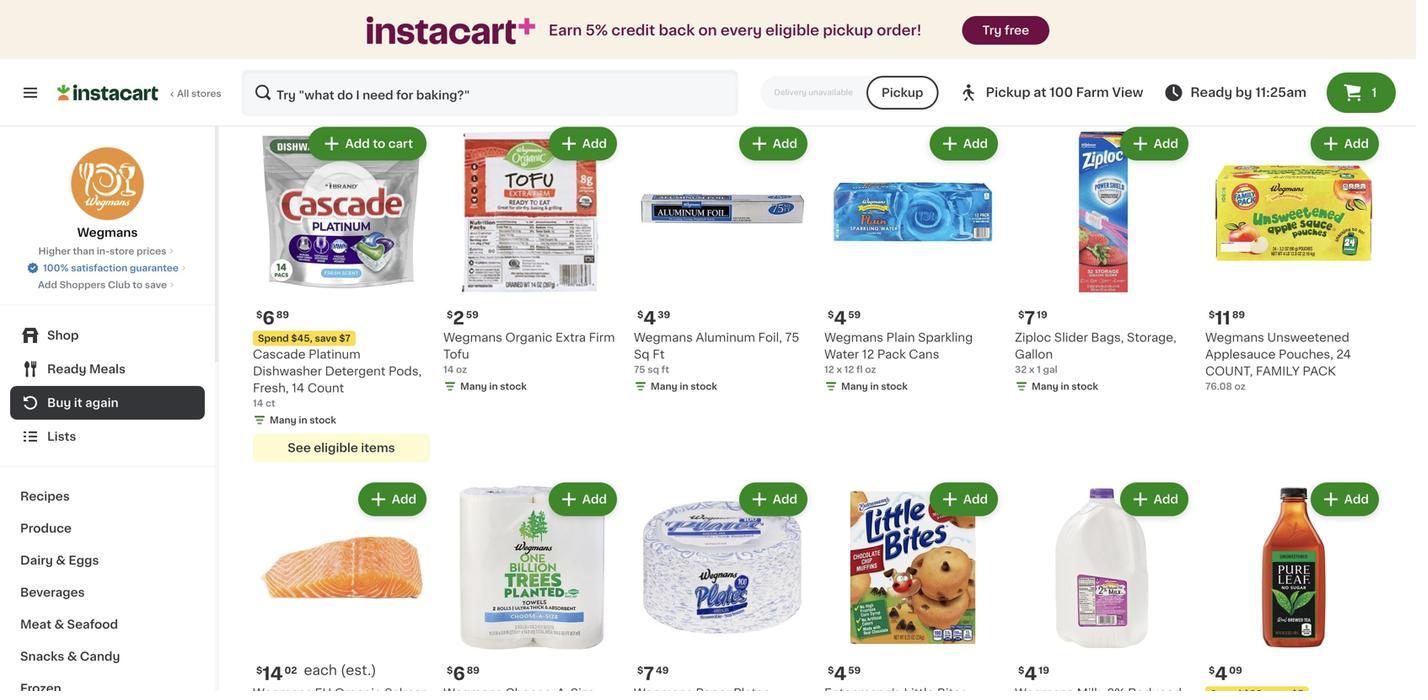 Task type: locate. For each thing, give the bounding box(es) containing it.
1 vertical spatial ready
[[47, 363, 86, 375]]

buttermilk
[[929, 28, 991, 40]]

0 horizontal spatial family
[[1085, 62, 1129, 74]]

many down the ct
[[270, 416, 296, 425]]

family inside wegmans unsweetened applesauce pouches, 24 count, family pack 76.08 oz
[[1256, 365, 1300, 377]]

0 vertical spatial 7
[[1025, 309, 1035, 327]]

organic left extra
[[505, 332, 553, 343]]

0 vertical spatial fl
[[458, 45, 465, 54]]

sq
[[634, 349, 650, 360]]

0 vertical spatial &
[[56, 555, 66, 566]]

family down "without"
[[1085, 62, 1129, 74]]

0 vertical spatial ready
[[1191, 86, 1233, 99]]

add inside add shoppers club to save link
[[38, 280, 57, 290]]

1 horizontal spatial to
[[373, 138, 385, 150]]

see eligible items
[[288, 442, 395, 454]]

2 horizontal spatial 89
[[1232, 310, 1245, 319]]

many for 13
[[1032, 95, 1059, 104]]

100% satisfaction guarantee button
[[26, 258, 189, 275]]

stock down pack
[[881, 382, 908, 391]]

0 horizontal spatial ready
[[47, 363, 86, 375]]

wegmans up "turkey,"
[[1015, 28, 1074, 40]]

$ 2 59
[[447, 309, 479, 327]]

3 13 from the left
[[1025, 6, 1044, 24]]

1 horizontal spatial $ 6 89
[[447, 665, 480, 683]]

1 horizontal spatial 89
[[467, 666, 480, 675]]

13 inside 13 wegmans orange juice 64 fl oz
[[453, 6, 473, 24]]

oz
[[467, 45, 478, 54], [277, 61, 288, 71], [456, 365, 467, 374], [865, 365, 876, 374], [1235, 382, 1246, 391]]

1 down oven on the right top of page
[[1372, 87, 1377, 99]]

2 vertical spatial &
[[67, 651, 77, 663]]

1 $ 4 59 from the top
[[828, 309, 861, 327]]

ready for ready by 11:25am
[[1191, 86, 1233, 99]]

1 horizontal spatial organic
[[505, 332, 553, 343]]

7 left 49 on the left of the page
[[643, 665, 654, 683]]

0 vertical spatial organic
[[315, 28, 362, 40]]

in for platinum
[[299, 416, 307, 425]]

0 horizontal spatial 13
[[453, 6, 473, 24]]

wegmans
[[253, 28, 312, 40], [443, 28, 502, 40], [634, 28, 693, 40], [824, 28, 883, 40], [1015, 28, 1074, 40], [1205, 28, 1264, 40], [77, 227, 138, 239], [443, 332, 502, 343], [634, 332, 693, 343], [824, 332, 883, 343], [1205, 332, 1264, 343]]

fat
[[1297, 28, 1315, 40]]

many for aluminum
[[651, 382, 677, 391]]

32
[[1015, 365, 1027, 374]]

many down tofu
[[460, 382, 487, 391]]

oz inside wegmans organic extra firm tofu 14 oz
[[456, 365, 467, 374]]

fresh,
[[253, 382, 289, 394]]

stock for slider
[[1072, 382, 1098, 391]]

0 horizontal spatial pack
[[1132, 62, 1165, 74]]

fl down water
[[856, 365, 863, 374]]

1 horizontal spatial 1
[[1037, 365, 1041, 374]]

recipes link
[[10, 481, 205, 513]]

2 x from the left
[[1029, 365, 1035, 374]]

bags,
[[1091, 332, 1124, 343]]

& right meat
[[54, 619, 64, 631]]

11:25am
[[1255, 86, 1307, 99]]

$ 6 89
[[256, 309, 289, 327], [447, 665, 480, 683]]

1 horizontal spatial unsweetened
[[1267, 332, 1350, 343]]

oz inside wegmans organic cold brew unsweetened black coffee 48 fl oz
[[277, 61, 288, 71]]

eligible left 3
[[766, 23, 819, 38]]

1 horizontal spatial count
[[640, 61, 670, 71]]

wegmans unsweetened applesauce pouches, 24 count, family pack 76.08 oz
[[1205, 332, 1351, 391]]

19 inside $ 7 19
[[1037, 310, 1048, 319]]

1 vertical spatial unsweetened
[[1267, 332, 1350, 343]]

fl
[[458, 45, 465, 54], [268, 61, 274, 71], [856, 365, 863, 374]]

buy it again
[[47, 397, 119, 409]]

stock down wegmans aluminum foil, 75 sq ft 75 sq ft
[[691, 382, 717, 391]]

75 right foil,
[[785, 332, 799, 343]]

14 left 02
[[262, 665, 283, 683]]

64
[[443, 45, 456, 54]]

to left cart
[[373, 138, 385, 150]]

stock for organic
[[500, 382, 527, 391]]

100% satisfaction guarantee
[[43, 263, 179, 273]]

tofu
[[443, 349, 469, 360]]

1 horizontal spatial 75
[[785, 332, 799, 343]]

13 up 64
[[453, 6, 473, 24]]

0 vertical spatial unsweetened
[[253, 45, 335, 57]]

1 horizontal spatial eligible
[[766, 23, 819, 38]]

organic inside wegmans organic cold brew unsweetened black coffee 48 fl oz
[[315, 28, 362, 40]]

1 horizontal spatial pack
[[1303, 365, 1336, 377]]

ready by 11:25am link
[[1164, 83, 1307, 103]]

stock up "see eligible items"
[[310, 416, 336, 425]]

pickup for pickup at 100 farm view
[[986, 86, 1031, 99]]

1 vertical spatial 19
[[1039, 666, 1049, 675]]

save up platinum
[[315, 334, 337, 343]]

save down guarantee
[[145, 280, 167, 290]]

count inside 13 wegmans dozen roses, (12 st) 1 count bouquet
[[640, 61, 670, 71]]

0 horizontal spatial count
[[308, 382, 344, 394]]

75 left sq in the bottom left of the page
[[634, 365, 645, 374]]

wegmans up st)
[[634, 28, 693, 40]]

many for platinum
[[270, 416, 296, 425]]

coffee
[[373, 45, 414, 57]]

1 13 from the left
[[453, 6, 473, 24]]

x down water
[[837, 365, 842, 374]]

pack down "without"
[[1132, 62, 1165, 74]]

wegmans up the 'ft'
[[634, 332, 693, 343]]

wegmans inside $ 13 wegmans 94% ground turkey, raised without antibiotics, family pack
[[1015, 28, 1074, 40]]

2 horizontal spatial count
[[903, 45, 939, 57]]

1 horizontal spatial family
[[1256, 365, 1300, 377]]

in for aluminum
[[680, 382, 688, 391]]

0 horizontal spatial 1
[[634, 61, 638, 71]]

eligible right see
[[314, 442, 358, 454]]

organic down $5.79 element
[[315, 28, 362, 40]]

1 vertical spatial organic
[[505, 332, 553, 343]]

13 inside 13 wegmans dozen roses, (12 st) 1 count bouquet
[[643, 6, 663, 24]]

ready by 11:25am
[[1191, 86, 1307, 99]]

pack
[[1132, 62, 1165, 74], [1303, 365, 1336, 377]]

in down pack
[[870, 382, 879, 391]]

ready
[[1191, 86, 1233, 99], [47, 363, 86, 375]]

cascade
[[253, 349, 306, 360]]

4
[[643, 309, 656, 327], [834, 309, 847, 327], [834, 665, 847, 683], [1025, 665, 1037, 683], [1215, 665, 1228, 683]]

credit
[[612, 23, 655, 38]]

0 vertical spatial count
[[903, 45, 939, 57]]

13 for wegmans dozen roses, (12 st)
[[643, 6, 663, 24]]

fl inside 13 wegmans orange juice 64 fl oz
[[458, 45, 465, 54]]

(est.)
[[341, 664, 376, 677]]

many down water
[[841, 382, 868, 391]]

many for organic
[[460, 382, 487, 391]]

on
[[698, 23, 717, 38]]

to right club
[[133, 280, 143, 290]]

19 inside $ 4 19
[[1039, 666, 1049, 675]]

back
[[659, 23, 695, 38]]

lists
[[47, 431, 76, 443]]

1 vertical spatial $ 6 89
[[447, 665, 480, 683]]

stock for aluminum
[[691, 382, 717, 391]]

wegmans inside wegmans unsweetened applesauce pouches, 24 count, family pack 76.08 oz
[[1205, 332, 1264, 343]]

39
[[658, 310, 670, 319]]

11
[[1215, 309, 1231, 327]]

buy it again link
[[10, 386, 205, 420]]

wegmans up 48
[[253, 28, 312, 40]]

pickup inside 'button'
[[882, 87, 923, 99]]

13 up the free
[[1025, 6, 1044, 24]]

0 horizontal spatial 75
[[634, 365, 645, 374]]

& left the eggs
[[56, 555, 66, 566]]

breast
[[1301, 45, 1340, 57]]

100%
[[43, 263, 69, 273]]

water
[[824, 349, 859, 360]]

stock left view
[[1072, 95, 1098, 104]]

1 x from the left
[[837, 365, 842, 374]]

0 vertical spatial $ 6 89
[[256, 309, 289, 327]]

items
[[361, 442, 395, 454]]

stock down frozen
[[881, 78, 908, 88]]

in for plain
[[870, 382, 879, 391]]

0 horizontal spatial unsweetened
[[253, 45, 335, 57]]

2 horizontal spatial 13
[[1025, 6, 1044, 24]]

0 vertical spatial pack
[[1132, 62, 1165, 74]]

19
[[1037, 310, 1048, 319], [1039, 666, 1049, 675]]

$ inside $ 11 89
[[1209, 310, 1215, 319]]

13 for wegmans orange juice
[[453, 6, 473, 24]]

many down 'gal'
[[1032, 382, 1059, 391]]

1 down st)
[[634, 61, 638, 71]]

wegmans up 64
[[443, 28, 502, 40]]

1
[[634, 61, 638, 71], [1372, 87, 1377, 99], [1037, 365, 1041, 374]]

pickup down frozen
[[882, 87, 923, 99]]

0 vertical spatial to
[[373, 138, 385, 150]]

wegmans inside wegmans aluminum foil, 75 sq ft 75 sq ft
[[634, 332, 693, 343]]

again
[[85, 397, 119, 409]]

dairy & eggs
[[20, 555, 99, 566]]

2 13 from the left
[[643, 6, 663, 24]]

0 horizontal spatial fl
[[268, 61, 274, 71]]

0 vertical spatial 1
[[634, 61, 638, 71]]

0 vertical spatial 19
[[1037, 310, 1048, 319]]

1 horizontal spatial fl
[[458, 45, 465, 54]]

7 for $ 7 19
[[1025, 309, 1035, 327]]

1 left 'gal'
[[1037, 365, 1041, 374]]

count inside 3 wegmans frozen buttermilk pancakes, 12 count
[[903, 45, 939, 57]]

organic for cold
[[315, 28, 362, 40]]

ready for ready meals
[[47, 363, 86, 375]]

count down detergent
[[308, 382, 344, 394]]

at
[[1034, 86, 1047, 99]]

1 horizontal spatial ready
[[1191, 86, 1233, 99]]

many down ft
[[651, 382, 677, 391]]

wegmans up pancakes,
[[824, 28, 883, 40]]

pickup inside "popup button"
[[986, 86, 1031, 99]]

0 vertical spatial save
[[145, 280, 167, 290]]

0 horizontal spatial 89
[[276, 310, 289, 319]]

wegmans up roasted
[[1205, 28, 1264, 40]]

Search field
[[243, 71, 737, 115]]

$
[[1018, 7, 1025, 16], [256, 310, 262, 319], [447, 310, 453, 319], [637, 310, 643, 319], [828, 310, 834, 319], [1018, 310, 1025, 319], [1209, 310, 1215, 319], [256, 666, 262, 675], [447, 666, 453, 675], [637, 666, 643, 675], [828, 666, 834, 675], [1018, 666, 1025, 675], [1209, 666, 1215, 675]]

unsweetened up pouches,
[[1267, 332, 1350, 343]]

product group
[[253, 123, 430, 462], [443, 123, 620, 397], [634, 123, 811, 397], [824, 123, 1001, 397], [1015, 123, 1192, 397], [1205, 123, 1382, 393], [253, 479, 430, 691], [443, 479, 620, 691], [634, 479, 811, 691], [824, 479, 1001, 691], [1015, 479, 1192, 691], [1205, 479, 1382, 691]]

2 vertical spatial fl
[[856, 365, 863, 374]]

2 vertical spatial count
[[308, 382, 344, 394]]

count,
[[1205, 365, 1253, 377]]

14 down the dishwasher
[[292, 382, 305, 394]]

in down wegmans aluminum foil, 75 sq ft 75 sq ft
[[680, 382, 688, 391]]

in down ziploc slider bags, storage, gallon 32 x 1 gal
[[1061, 382, 1069, 391]]

free
[[1318, 28, 1344, 40]]

49
[[656, 666, 669, 675]]

$ inside the $ 14 02
[[256, 666, 262, 675]]

14 down tofu
[[443, 365, 454, 374]]

1 horizontal spatial x
[[1029, 365, 1035, 374]]

fl right 64
[[458, 45, 465, 54]]

bouquet
[[672, 61, 713, 71]]

14 inside wegmans organic extra firm tofu 14 oz
[[443, 365, 454, 374]]

family
[[1085, 62, 1129, 74], [1256, 365, 1300, 377]]

product group containing 11
[[1205, 123, 1382, 393]]

7 up ziploc
[[1025, 309, 1035, 327]]

1 vertical spatial 7
[[643, 665, 654, 683]]

0 horizontal spatial to
[[133, 280, 143, 290]]

59 inside $ 2 59
[[466, 310, 479, 319]]

save
[[145, 280, 167, 290], [315, 334, 337, 343]]

$ 7 19
[[1018, 309, 1048, 327]]

in right at
[[1061, 95, 1069, 104]]

None search field
[[241, 69, 739, 116]]

1 vertical spatial $ 4 59
[[828, 665, 861, 683]]

1 horizontal spatial 6
[[453, 665, 465, 683]]

89 inside $ 11 89
[[1232, 310, 1245, 319]]

count down frozen
[[903, 45, 939, 57]]

1 horizontal spatial pickup
[[986, 86, 1031, 99]]

wegmans link
[[70, 147, 145, 241]]

unsweetened up 48
[[253, 45, 335, 57]]

view
[[1112, 86, 1143, 99]]

& left candy
[[67, 651, 77, 663]]

many down antibiotics,
[[1032, 95, 1059, 104]]

0 vertical spatial eligible
[[766, 23, 819, 38]]

0 horizontal spatial eligible
[[314, 442, 358, 454]]

turkey,
[[1015, 45, 1058, 57]]

pack down pouches,
[[1303, 365, 1336, 377]]

1 vertical spatial 1
[[1372, 87, 1377, 99]]

59 for wegmans organic extra firm tofu
[[466, 310, 479, 319]]

89
[[276, 310, 289, 319], [1232, 310, 1245, 319], [467, 666, 480, 675]]

wegmans up applesauce
[[1205, 332, 1264, 343]]

wegmans 98% fat free oven roasted turkey breast
[[1205, 28, 1379, 57]]

1 horizontal spatial save
[[315, 334, 337, 343]]

13 wegmans dozen roses, (12 st) 1 count bouquet
[[634, 6, 797, 71]]

1 button
[[1327, 72, 1396, 113]]

each (est.)
[[304, 664, 376, 677]]

sparkling
[[918, 332, 973, 343]]

0 horizontal spatial 7
[[643, 665, 654, 683]]

wegmans up water
[[824, 332, 883, 343]]

2 horizontal spatial 1
[[1372, 87, 1377, 99]]

1 horizontal spatial 7
[[1025, 309, 1035, 327]]

12 inside 3 wegmans frozen buttermilk pancakes, 12 count
[[887, 45, 900, 57]]

ready inside popup button
[[47, 363, 86, 375]]

count inside cascade platinum dishwasher detergent pods, fresh, 14 count 14 ct
[[308, 382, 344, 394]]

pickup at 100 farm view
[[986, 86, 1143, 99]]

many in stock for platinum
[[270, 416, 336, 425]]

all
[[177, 89, 189, 98]]

1 inside button
[[1372, 87, 1377, 99]]

count for cascade
[[308, 382, 344, 394]]

2 horizontal spatial fl
[[856, 365, 863, 374]]

$ 4 09
[[1209, 665, 1242, 683]]

1 horizontal spatial 13
[[643, 6, 663, 24]]

0 vertical spatial $ 4 59
[[828, 309, 861, 327]]

0 vertical spatial 6
[[262, 309, 275, 327]]

$ 14 02
[[256, 665, 297, 683]]

fl right 48
[[268, 61, 274, 71]]

family down pouches,
[[1256, 365, 1300, 377]]

1 vertical spatial count
[[640, 61, 670, 71]]

to
[[373, 138, 385, 150], [133, 280, 143, 290]]

1 vertical spatial eligible
[[314, 442, 358, 454]]

ziploc
[[1015, 332, 1051, 343]]

stock down ziploc slider bags, storage, gallon 32 x 1 gal
[[1072, 382, 1098, 391]]

2 vertical spatial 1
[[1037, 365, 1041, 374]]

0 horizontal spatial organic
[[315, 28, 362, 40]]

0 horizontal spatial $ 6 89
[[256, 309, 289, 327]]

in up see
[[299, 416, 307, 425]]

1 vertical spatial fl
[[268, 61, 274, 71]]

& inside "link"
[[67, 651, 77, 663]]

x right 32
[[1029, 365, 1035, 374]]

1 vertical spatial &
[[54, 619, 64, 631]]

in down wegmans organic extra firm tofu 14 oz
[[489, 382, 498, 391]]

1 vertical spatial family
[[1256, 365, 1300, 377]]

organic
[[315, 28, 362, 40], [505, 332, 553, 343]]

unsweetened inside wegmans organic cold brew unsweetened black coffee 48 fl oz
[[253, 45, 335, 57]]

ready down shop
[[47, 363, 86, 375]]

0 horizontal spatial pickup
[[882, 87, 923, 99]]

pouches,
[[1279, 349, 1334, 360]]

ready meals
[[47, 363, 126, 375]]

count down st)
[[640, 61, 670, 71]]

gallon
[[1015, 349, 1053, 360]]

1 vertical spatial pack
[[1303, 365, 1336, 377]]

1 vertical spatial to
[[133, 280, 143, 290]]

2 $ 4 59 from the top
[[828, 665, 861, 683]]

stock down wegmans organic extra firm tofu 14 oz
[[500, 382, 527, 391]]

oz inside 13 wegmans orange juice 64 fl oz
[[467, 45, 478, 54]]

many in stock
[[841, 78, 908, 88], [1032, 95, 1098, 104], [460, 382, 527, 391], [651, 382, 717, 391], [841, 382, 908, 391], [1032, 382, 1098, 391], [270, 416, 336, 425]]

wegmans down $ 2 59
[[443, 332, 502, 343]]

13 up st)
[[643, 6, 663, 24]]

pickup left at
[[986, 86, 1031, 99]]

eligible
[[766, 23, 819, 38], [314, 442, 358, 454]]

in
[[870, 78, 879, 88], [1061, 95, 1069, 104], [489, 382, 498, 391], [680, 382, 688, 391], [870, 382, 879, 391], [1061, 382, 1069, 391], [299, 416, 307, 425]]

many down pancakes,
[[841, 78, 868, 88]]

0 vertical spatial family
[[1085, 62, 1129, 74]]

ready left by
[[1191, 86, 1233, 99]]

organic inside wegmans organic extra firm tofu 14 oz
[[505, 332, 553, 343]]

$ inside $ 7 49
[[637, 666, 643, 675]]

applesauce
[[1205, 349, 1276, 360]]

meat & seafood
[[20, 619, 118, 631]]

many for plain
[[841, 382, 868, 391]]

0 horizontal spatial x
[[837, 365, 842, 374]]

pickup for pickup
[[882, 87, 923, 99]]

than
[[73, 247, 94, 256]]

unsweetened
[[253, 45, 335, 57], [1267, 332, 1350, 343]]

13 inside $ 13 wegmans 94% ground turkey, raised without antibiotics, family pack
[[1025, 6, 1044, 24]]

turkey
[[1258, 45, 1298, 57]]

juice
[[552, 28, 585, 40]]



Task type: describe. For each thing, give the bounding box(es) containing it.
$ inside $ 4 19
[[1018, 666, 1025, 675]]

& for meat
[[54, 619, 64, 631]]

extra
[[556, 332, 586, 343]]

organic for extra
[[505, 332, 553, 343]]

fl inside wegmans organic cold brew unsweetened black coffee 48 fl oz
[[268, 61, 274, 71]]

in for slider
[[1061, 382, 1069, 391]]

each
[[304, 664, 337, 677]]

product group containing 14
[[253, 479, 430, 691]]

candy
[[80, 651, 120, 663]]

many in stock for organic
[[460, 382, 527, 391]]

buy
[[47, 397, 71, 409]]

many in stock for slider
[[1032, 382, 1098, 391]]

$5.79 element
[[253, 4, 430, 26]]

brew
[[396, 28, 426, 40]]

(12
[[780, 28, 797, 40]]

fl inside wegmans plain sparkling water 12 pack cans 12 x 12 fl oz
[[856, 365, 863, 374]]

3
[[834, 6, 846, 24]]

1 vertical spatial 75
[[634, 365, 645, 374]]

2
[[453, 309, 464, 327]]

many in stock for aluminum
[[651, 382, 717, 391]]

club
[[108, 280, 130, 290]]

plain
[[886, 332, 915, 343]]

$ inside $ 13 wegmans 94% ground turkey, raised without antibiotics, family pack
[[1018, 7, 1025, 16]]

3 wegmans frozen buttermilk pancakes, 12 count
[[824, 6, 991, 57]]

without
[[1104, 45, 1149, 57]]

add inside add to cart button
[[345, 138, 370, 150]]

wegmans up higher than in-store prices link
[[77, 227, 138, 239]]

98%
[[1267, 28, 1294, 40]]

cart
[[388, 138, 413, 150]]

& for snacks
[[67, 651, 77, 663]]

platinum
[[309, 349, 361, 360]]

higher than in-store prices
[[38, 247, 166, 256]]

x inside ziploc slider bags, storage, gallon 32 x 1 gal
[[1029, 365, 1035, 374]]

eligible inside "button"
[[314, 442, 358, 454]]

instacart logo image
[[57, 83, 158, 103]]

cold
[[365, 28, 393, 40]]

produce link
[[10, 513, 205, 545]]

add to cart button
[[310, 129, 425, 159]]

ct
[[266, 399, 275, 408]]

94%
[[1077, 28, 1103, 40]]

see eligible items button
[[253, 434, 430, 462]]

all stores
[[177, 89, 221, 98]]

wegmans inside wegmans plain sparkling water 12 pack cans 12 x 12 fl oz
[[824, 332, 883, 343]]

19 for 7
[[1037, 310, 1048, 319]]

ready meals link
[[10, 352, 205, 386]]

black
[[338, 45, 370, 57]]

st)
[[634, 45, 654, 57]]

89 for spend $45, save $7
[[276, 310, 289, 319]]

wegmans logo image
[[70, 147, 145, 221]]

roasted
[[1205, 45, 1255, 57]]

count for 13
[[640, 61, 670, 71]]

in down pancakes,
[[870, 78, 879, 88]]

$ inside $ 4 39
[[637, 310, 643, 319]]

beverages link
[[10, 577, 205, 609]]

ziploc slider bags, storage, gallon 32 x 1 gal
[[1015, 332, 1177, 374]]

100
[[1050, 86, 1073, 99]]

1 vertical spatial save
[[315, 334, 337, 343]]

product group containing 2
[[443, 123, 620, 397]]

13 wegmans orange juice 64 fl oz
[[443, 6, 585, 54]]

dairy
[[20, 555, 53, 566]]

higher than in-store prices link
[[38, 244, 177, 258]]

09
[[1229, 666, 1242, 675]]

shop
[[47, 330, 79, 341]]

many in stock for plain
[[841, 382, 908, 391]]

order!
[[877, 23, 922, 38]]

$ inside $ 2 59
[[447, 310, 453, 319]]

service type group
[[761, 76, 939, 110]]

orange
[[505, 28, 549, 40]]

59 for wegmans plain sparkling water 12 pack cans
[[848, 310, 861, 319]]

snacks & candy
[[20, 651, 120, 663]]

meat
[[20, 619, 51, 631]]

1 inside 13 wegmans dozen roses, (12 st) 1 count bouquet
[[634, 61, 638, 71]]

in for organic
[[489, 382, 498, 391]]

wegmans inside 13 wegmans dozen roses, (12 st) 1 count bouquet
[[634, 28, 693, 40]]

to inside button
[[373, 138, 385, 150]]

detergent
[[325, 365, 386, 377]]

sq
[[648, 365, 659, 374]]

roses,
[[737, 28, 777, 40]]

shoppers
[[60, 280, 106, 290]]

wegmans inside 3 wegmans frozen buttermilk pancakes, 12 count
[[824, 28, 883, 40]]

it
[[74, 397, 82, 409]]

add shoppers club to save
[[38, 280, 167, 290]]

stock for plain
[[881, 382, 908, 391]]

raised
[[1061, 45, 1101, 57]]

stock for 13
[[1072, 95, 1098, 104]]

wegmans organic extra firm tofu 14 oz
[[443, 332, 615, 374]]

store
[[110, 247, 134, 256]]

instacart plus icon image
[[367, 16, 535, 44]]

wegmans inside wegmans organic extra firm tofu 14 oz
[[443, 332, 502, 343]]

& for dairy
[[56, 555, 66, 566]]

1 inside ziploc slider bags, storage, gallon 32 x 1 gal
[[1037, 365, 1041, 374]]

stock for platinum
[[310, 416, 336, 425]]

in for 13
[[1061, 95, 1069, 104]]

pack
[[877, 349, 906, 360]]

spend
[[258, 334, 289, 343]]

14 left the ct
[[253, 399, 263, 408]]

pods,
[[389, 365, 422, 377]]

oven
[[1347, 28, 1379, 40]]

$7
[[339, 334, 351, 343]]

0 horizontal spatial 6
[[262, 309, 275, 327]]

19 for 4
[[1039, 666, 1049, 675]]

$ inside $ 4 09
[[1209, 666, 1215, 675]]

wegmans inside wegmans 98% fat free oven roasted turkey breast
[[1205, 28, 1264, 40]]

foil,
[[758, 332, 782, 343]]

recipes
[[20, 491, 70, 502]]

oz inside wegmans plain sparkling water 12 pack cans 12 x 12 fl oz
[[865, 365, 876, 374]]

0 horizontal spatial save
[[145, 280, 167, 290]]

wegmans inside wegmans organic cold brew unsweetened black coffee 48 fl oz
[[253, 28, 312, 40]]

shop link
[[10, 319, 205, 352]]

stores
[[191, 89, 221, 98]]

eggs
[[69, 555, 99, 566]]

wegmans inside 13 wegmans orange juice 64 fl oz
[[443, 28, 502, 40]]

dozen
[[696, 28, 734, 40]]

$45,
[[291, 334, 313, 343]]

produce
[[20, 523, 72, 534]]

oz inside wegmans unsweetened applesauce pouches, 24 count, family pack 76.08 oz
[[1235, 382, 1246, 391]]

slider
[[1054, 332, 1088, 343]]

unsweetened inside wegmans unsweetened applesauce pouches, 24 count, family pack 76.08 oz
[[1267, 332, 1350, 343]]

ft
[[662, 365, 669, 374]]

try free
[[983, 24, 1029, 36]]

snacks
[[20, 651, 64, 663]]

7 for $ 7 49
[[643, 665, 654, 683]]

89 for wegmans unsweetened applesauce pouches, 24 count, family pack
[[1232, 310, 1245, 319]]

many for slider
[[1032, 382, 1059, 391]]

wegmans organic cold brew unsweetened black coffee 48 fl oz
[[253, 28, 426, 71]]

snacks & candy link
[[10, 641, 205, 673]]

firm
[[589, 332, 615, 343]]

5%
[[586, 23, 608, 38]]

many in stock for 13
[[1032, 95, 1098, 104]]

family inside $ 13 wegmans 94% ground turkey, raised without antibiotics, family pack
[[1085, 62, 1129, 74]]

$ 4 19
[[1018, 665, 1049, 683]]

0 vertical spatial 75
[[785, 332, 799, 343]]

$ 7 49
[[637, 665, 669, 683]]

pack inside $ 13 wegmans 94% ground turkey, raised without antibiotics, family pack
[[1132, 62, 1165, 74]]

24
[[1337, 349, 1351, 360]]

$14.02 each (estimated) element
[[253, 663, 430, 685]]

x inside wegmans plain sparkling water 12 pack cans 12 x 12 fl oz
[[837, 365, 842, 374]]

wegmans plain sparkling water 12 pack cans 12 x 12 fl oz
[[824, 332, 973, 374]]

dairy & eggs link
[[10, 545, 205, 577]]

$ inside $ 7 19
[[1018, 310, 1025, 319]]

lists link
[[10, 420, 205, 454]]

1 vertical spatial 6
[[453, 665, 465, 683]]

storage,
[[1127, 332, 1177, 343]]

pack inside wegmans unsweetened applesauce pouches, 24 count, family pack 76.08 oz
[[1303, 365, 1336, 377]]

meals
[[89, 363, 126, 375]]



Task type: vqa. For each thing, say whether or not it's contained in the screenshot.


